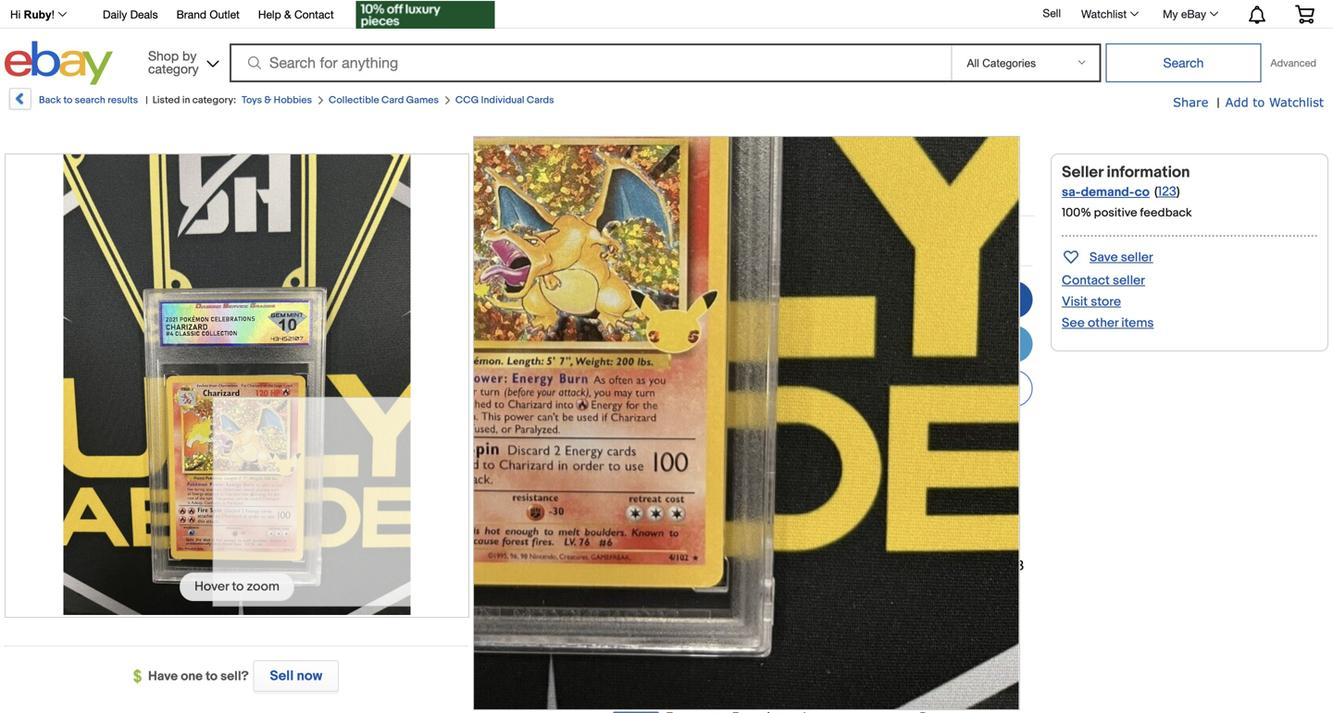 Task type: vqa. For each thing, say whether or not it's contained in the screenshot.
"Seller" inside the "Seller does not accept returns. If the item you received doesn't match the listing description, your purchase may be eligible for eBay Money Back Guarantee"
yes



Task type: locate. For each thing, give the bounding box(es) containing it.
match
[[613, 539, 653, 556]]

if inside no interest if paid in full in 6 mo on $99+ with paypal credit*
[[677, 320, 685, 337]]

0 vertical spatial interest
[[625, 320, 674, 337]]

0 horizontal spatial sell
[[270, 668, 294, 685]]

add down add to cart link
[[882, 381, 909, 397]]

1 vertical spatial add
[[890, 336, 917, 353]]

sell now link
[[249, 661, 339, 693]]

sell left watchlist link
[[1043, 7, 1061, 20]]

& inside account navigation
[[284, 8, 291, 21]]

1 vertical spatial and
[[971, 666, 994, 683]]

celebrations
[[773, 154, 903, 180]]

full inside no interest if paid in full in 6 mo on $99+ with paypal credit*
[[733, 320, 752, 337]]

0 vertical spatial ebay
[[1181, 7, 1206, 20]]

paid down visa image
[[702, 666, 729, 683]]

1 vertical spatial card
[[693, 180, 743, 206]]

seller
[[1121, 250, 1153, 266], [1113, 273, 1145, 289]]

to inside add to watchlist button
[[912, 381, 925, 397]]

1 horizontal spatial seller
[[1062, 163, 1103, 182]]

if for $99+
[[677, 320, 685, 337]]

guarantee
[[726, 558, 793, 575]]

estimated between sat, nov 25 and thu, nov 30 to 78741
[[613, 487, 968, 503]]

1 nov from the left
[[767, 487, 791, 503]]

watchlist right sell link on the right top of page
[[1081, 7, 1127, 20]]

1 horizontal spatial if
[[691, 666, 699, 683]]

returns:
[[548, 518, 601, 535]]

other
[[668, 232, 702, 248]]

. inside free standard shipping . see details located in: bolingbrook, illinois, united states
[[760, 437, 764, 454]]

0 horizontal spatial 6
[[769, 320, 777, 337]]

full right paypal
[[733, 320, 752, 337]]

0 vertical spatial 10
[[537, 154, 558, 180]]

$150.00
[[640, 281, 727, 310]]

seller for does
[[613, 519, 649, 536]]

0 vertical spatial card
[[381, 94, 404, 106]]

full down visa image
[[747, 666, 766, 683]]

10 right dsg
[[537, 154, 558, 180]]

0 vertical spatial 6
[[769, 320, 777, 337]]

condition:
[[534, 233, 601, 250]]

1 vertical spatial details
[[763, 578, 805, 594]]

save seller button
[[1062, 246, 1153, 268]]

1 vertical spatial full
[[747, 666, 766, 683]]

results
[[108, 94, 138, 106]]

1 horizontal spatial ebay
[[1181, 7, 1206, 20]]

buy it now link
[[820, 281, 1033, 319]]

interest inside no interest if paid in full in 6 mo on $99+ with paypal credit*
[[625, 320, 674, 337]]

on inside no interest if paid in full in 6 mo on $99+ with paypal credit*
[[604, 337, 620, 354]]

share button
[[1173, 94, 1209, 111]]

card inside dsg 10 gem mint charizard celebrations classic collection pokemon card 4/102
[[693, 180, 743, 206]]

0 horizontal spatial now
[[297, 668, 322, 685]]

terms
[[931, 666, 968, 683]]

thu,
[[840, 487, 866, 503]]

the up money
[[656, 539, 676, 556]]

hi ruby !
[[10, 8, 55, 21]]

seller information sa-demand-co ( 123 ) 100% positive feedback
[[1062, 163, 1192, 220]]

seller right the save
[[1121, 250, 1153, 266]]

in down visa image
[[733, 666, 743, 683]]

master card image
[[761, 606, 808, 636]]

if left paypal
[[677, 320, 685, 337]]

credit*
[[732, 337, 778, 354]]

| left listed
[[146, 94, 148, 106]]

none submit inside shop by category banner
[[1106, 44, 1261, 82]]

1 horizontal spatial &
[[284, 8, 291, 21]]

if down paypal credit image
[[691, 666, 699, 683]]

2 vertical spatial add
[[882, 381, 909, 397]]

0 vertical spatial watchlist
[[1081, 7, 1127, 20]]

contact seller link
[[1062, 273, 1145, 289]]

on
[[604, 337, 620, 354], [845, 666, 860, 683]]

hobbies
[[274, 94, 312, 106]]

shipping:
[[541, 437, 601, 454]]

on left $99+
[[604, 337, 620, 354]]

0 horizontal spatial on
[[604, 337, 620, 354]]

see inside free standard shipping . see details located in: bolingbrook, illinois, united states
[[767, 437, 791, 454]]

between
[[680, 487, 736, 503]]

hi
[[10, 8, 21, 21]]

1 horizontal spatial and
[[971, 666, 994, 683]]

seller up sa-
[[1062, 163, 1103, 182]]

see up illinois,
[[767, 437, 791, 454]]

it
[[920, 292, 928, 308]]

visit
[[1062, 294, 1088, 310]]

returns.
[[759, 519, 807, 536]]

1 vertical spatial paid
[[702, 666, 729, 683]]

0 vertical spatial add
[[1225, 95, 1249, 109]]

0 horizontal spatial seller
[[613, 519, 649, 536]]

standard
[[644, 437, 701, 454]]

0 horizontal spatial if
[[677, 320, 685, 337]]

card up more information - about this item condition image
[[693, 180, 743, 206]]

collection
[[486, 180, 591, 206]]

free
[[613, 437, 641, 454]]

2 vertical spatial if
[[691, 666, 699, 683]]

add for add to cart
[[890, 336, 917, 353]]

if down your
[[796, 558, 804, 575]]

)
[[1177, 184, 1180, 200]]

1 horizontal spatial card
[[693, 180, 743, 206]]

ebay up days
[[613, 558, 644, 575]]

add down buy
[[890, 336, 917, 353]]

0 vertical spatial details
[[795, 437, 837, 454]]

back up the delivery
[[692, 558, 723, 575]]

paid right with
[[688, 320, 716, 337]]

1 vertical spatial contact
[[1062, 273, 1110, 289]]

1 vertical spatial back
[[692, 558, 723, 575]]

category
[[148, 61, 199, 76]]

get the coupon image
[[356, 1, 495, 29]]

1 horizontal spatial now
[[651, 683, 676, 700]]

to left search
[[63, 94, 73, 106]]

seller does not accept returns. if the item you received doesn't match the listing description, your purchase may be eligible for ebay money back guarantee
[[613, 519, 1009, 575]]

full
[[733, 320, 752, 337], [747, 666, 766, 683]]

1 horizontal spatial 6
[[783, 666, 791, 683]]

to right "one"
[[206, 669, 218, 685]]

1 horizontal spatial sell
[[1043, 7, 1061, 20]]

paypal image
[[613, 606, 659, 636]]

0 horizontal spatial and
[[814, 487, 837, 503]]

in right listed
[[182, 94, 190, 106]]

0 horizontal spatial 10
[[537, 154, 558, 180]]

back left search
[[39, 94, 61, 106]]

0 vertical spatial if
[[677, 320, 685, 337]]

3
[[1016, 558, 1024, 575]]

0 vertical spatial back
[[39, 94, 61, 106]]

seller inside seller information sa-demand-co ( 123 ) 100% positive feedback
[[1062, 163, 1103, 182]]

in left credit*
[[719, 320, 730, 337]]

1 vertical spatial on
[[845, 666, 860, 683]]

and right "25" at the right bottom of page
[[814, 487, 837, 503]]

to inside add to cart link
[[920, 336, 933, 353]]

see down visit
[[1062, 316, 1085, 331]]

& right help
[[284, 8, 291, 21]]

ebay right my
[[1181, 7, 1206, 20]]

1 horizontal spatial watchlist
[[1269, 95, 1324, 109]]

2 horizontal spatial if
[[796, 558, 804, 575]]

1 vertical spatial watchlist
[[1269, 95, 1324, 109]]

brand outlet
[[176, 8, 240, 21]]

paid
[[688, 320, 716, 337], [702, 666, 729, 683]]

now inside see terms and apply now
[[651, 683, 676, 700]]

0 horizontal spatial back
[[39, 94, 61, 106]]

1 horizontal spatial contact
[[1062, 273, 1110, 289]]

free standard shipping . see details located in: bolingbrook, illinois, united states
[[613, 437, 861, 471]]

nov left "25" at the right bottom of page
[[767, 487, 791, 503]]

1 vertical spatial the
[[656, 539, 676, 556]]

0 horizontal spatial watchlist
[[1081, 7, 1127, 20]]

see terms and apply now
[[613, 666, 994, 700]]

see details link down guarantee
[[735, 578, 805, 594]]

| right share button
[[1217, 95, 1220, 111]]

6
[[769, 320, 777, 337], [783, 666, 791, 683]]

10 left more information - about this item condition image
[[704, 232, 717, 248]]

1 vertical spatial sell
[[270, 668, 294, 685]]

1 vertical spatial seller
[[613, 519, 649, 536]]

discover image
[[860, 606, 906, 636]]

contact
[[294, 8, 334, 21], [1062, 273, 1110, 289]]

|
[[146, 94, 148, 106], [1217, 95, 1220, 111]]

6 left mo
[[769, 320, 777, 337]]

1 horizontal spatial back
[[692, 558, 723, 575]]

. see details
[[728, 578, 805, 594]]

may
[[893, 539, 919, 556]]

seller for information
[[1062, 163, 1103, 182]]

seller for contact
[[1113, 273, 1145, 289]]

visa image
[[712, 606, 758, 636]]

if
[[677, 320, 685, 337], [796, 558, 804, 575], [691, 666, 699, 683]]

1 vertical spatial &
[[264, 94, 272, 106]]

us
[[604, 281, 635, 310]]

0 horizontal spatial contact
[[294, 8, 334, 21]]

& right toys
[[264, 94, 272, 106]]

collectible card games link
[[329, 94, 439, 106]]

sell?
[[220, 669, 249, 685]]

contact up visit store link
[[1062, 273, 1110, 289]]

0 horizontal spatial card
[[381, 94, 404, 106]]

contact right help
[[294, 8, 334, 21]]

25
[[794, 487, 810, 503]]

add inside button
[[882, 381, 909, 397]]

0 vertical spatial &
[[284, 8, 291, 21]]

0 horizontal spatial ebay
[[613, 558, 644, 575]]

None submit
[[1106, 44, 1261, 82]]

0 vertical spatial on
[[604, 337, 620, 354]]

search
[[75, 94, 105, 106]]

if inside 'if the return request is made within 3 days from delivery'
[[796, 558, 804, 575]]

0 horizontal spatial &
[[264, 94, 272, 106]]

seller inside save seller button
[[1121, 250, 1153, 266]]

and right 'terms'
[[971, 666, 994, 683]]

2 vertical spatial the
[[807, 558, 827, 575]]

0 vertical spatial contact
[[294, 8, 334, 21]]

charizard
[[671, 154, 769, 180]]

& for help
[[284, 8, 291, 21]]

paid inside no interest if paid in full in 6 mo on $99+ with paypal credit*
[[688, 320, 716, 337]]

to left cart
[[920, 336, 933, 353]]

to left watchlist
[[912, 381, 925, 397]]

6 left months
[[783, 666, 791, 683]]

0 vertical spatial full
[[733, 320, 752, 337]]

add for add to watchlist
[[882, 381, 909, 397]]

share
[[1173, 95, 1209, 109]]

0 horizontal spatial .
[[728, 578, 732, 594]]

pokemon
[[595, 180, 688, 206]]

interest down "us $150.00"
[[625, 320, 674, 337]]

1 vertical spatial if
[[796, 558, 804, 575]]

1 horizontal spatial .
[[760, 437, 764, 454]]

one
[[181, 669, 203, 685]]

delivery
[[678, 578, 728, 594]]

us $150.00 main content
[[486, 154, 1035, 714]]

details up united
[[795, 437, 837, 454]]

1 vertical spatial seller
[[1113, 273, 1145, 289]]

seller inside seller does not accept returns. if the item you received doesn't match the listing description, your purchase may be eligible for ebay money back guarantee
[[613, 519, 649, 536]]

mint
[[615, 154, 666, 180]]

1 vertical spatial ebay
[[613, 558, 644, 575]]

add right share
[[1225, 95, 1249, 109]]

ebay inside account navigation
[[1181, 7, 1206, 20]]

1 horizontal spatial |
[[1217, 95, 1220, 111]]

| listed in category:
[[146, 94, 236, 106]]

shop by category banner
[[0, 0, 1329, 90]]

price:
[[558, 281, 594, 298]]

seller
[[1062, 163, 1103, 182], [613, 519, 649, 536]]

your shopping cart image
[[1294, 5, 1316, 23]]

interest down paypal credit image
[[639, 666, 688, 683]]

.
[[760, 437, 764, 454], [728, 578, 732, 594]]

0 vertical spatial .
[[760, 437, 764, 454]]

sell inside account navigation
[[1043, 7, 1061, 20]]

and inside see terms and apply now
[[971, 666, 994, 683]]

. up visa image
[[728, 578, 732, 594]]

nov left 30
[[870, 487, 894, 503]]

card left games
[[381, 94, 404, 106]]

the down your
[[807, 558, 827, 575]]

on left $99+.
[[845, 666, 860, 683]]

0 vertical spatial seller
[[1121, 250, 1153, 266]]

see left 'terms'
[[903, 666, 928, 683]]

ccg individual cards link
[[455, 94, 554, 106]]

received
[[902, 519, 959, 536]]

1 vertical spatial 10
[[704, 232, 717, 248]]

add to cart link
[[820, 326, 1033, 363]]

sell right sell?
[[270, 668, 294, 685]]

now right apply
[[651, 683, 676, 700]]

to down advanced link
[[1253, 95, 1265, 109]]

0 vertical spatial seller
[[1062, 163, 1103, 182]]

daily deals
[[103, 8, 158, 21]]

the right if
[[821, 519, 842, 536]]

1 horizontal spatial nov
[[870, 487, 894, 503]]

see details link up united
[[767, 437, 837, 454]]

0 vertical spatial sell
[[1043, 7, 1061, 20]]

seller up 'match'
[[613, 519, 649, 536]]

ebay inside seller does not accept returns. if the item you received doesn't match the listing description, your purchase may be eligible for ebay money back guarantee
[[613, 558, 644, 575]]

interest
[[625, 320, 674, 337], [639, 666, 688, 683]]

seller down save seller
[[1113, 273, 1145, 289]]

1 vertical spatial 6
[[783, 666, 791, 683]]

accept
[[711, 519, 756, 536]]

0 vertical spatial paid
[[688, 320, 716, 337]]

now right sell?
[[297, 668, 322, 685]]

1 vertical spatial interest
[[639, 666, 688, 683]]

nov
[[767, 487, 791, 503], [870, 487, 894, 503]]

account navigation
[[0, 0, 1329, 31]]

seller inside "contact seller visit store see other items"
[[1113, 273, 1145, 289]]

watchlist down advanced link
[[1269, 95, 1324, 109]]

0 vertical spatial see details link
[[767, 437, 837, 454]]

0 horizontal spatial nov
[[767, 487, 791, 503]]

. up illinois,
[[760, 437, 764, 454]]

1 horizontal spatial on
[[845, 666, 860, 683]]

does
[[652, 519, 684, 536]]

in
[[182, 94, 190, 106], [719, 320, 730, 337], [755, 320, 766, 337], [733, 666, 743, 683], [769, 666, 780, 683]]

dsg 10 gem mint charizard celebrations classic collection pokemon card 4/102
[[486, 154, 982, 206]]

6 inside no interest if paid in full in 6 mo on $99+ with paypal credit*
[[769, 320, 777, 337]]

see other items link
[[1062, 316, 1154, 331]]

save seller
[[1090, 250, 1153, 266]]

watchlist link
[[1071, 3, 1147, 25]]

details down guarantee
[[763, 578, 805, 594]]



Task type: describe. For each thing, give the bounding box(es) containing it.
in left months
[[769, 666, 780, 683]]

buy
[[893, 292, 917, 308]]

123 link
[[1158, 184, 1177, 200]]

1 horizontal spatial 10
[[704, 232, 717, 248]]

the inside 'if the return request is made within 3 days from delivery'
[[807, 558, 827, 575]]

6 for months
[[783, 666, 791, 683]]

*no interest if paid in full in 6 months on $99+.
[[613, 666, 903, 683]]

save
[[1090, 250, 1118, 266]]

you
[[876, 519, 899, 536]]

in left mo
[[755, 320, 766, 337]]

100%
[[1062, 206, 1091, 220]]

advanced link
[[1261, 44, 1326, 81]]

individual
[[481, 94, 525, 106]]

seller for save
[[1121, 250, 1153, 266]]

listing
[[679, 539, 718, 556]]

10 inside dsg 10 gem mint charizard celebrations classic collection pokemon card 4/102
[[537, 154, 558, 180]]

buy it now
[[893, 292, 959, 308]]

within
[[976, 558, 1013, 575]]

full for months
[[747, 666, 766, 683]]

interest for *no
[[639, 666, 688, 683]]

graded
[[612, 232, 657, 248]]

in:
[[660, 457, 673, 471]]

items
[[1122, 316, 1154, 331]]

to inside the share | add to watchlist
[[1253, 95, 1265, 109]]

4/102
[[748, 180, 807, 206]]

sell for sell
[[1043, 7, 1061, 20]]

add inside the share | add to watchlist
[[1225, 95, 1249, 109]]

graded - other 10
[[612, 232, 717, 248]]

paid for mo
[[688, 320, 716, 337]]

0 horizontal spatial |
[[146, 94, 148, 106]]

is
[[924, 558, 934, 575]]

see inside see terms and apply now
[[903, 666, 928, 683]]

sell now
[[270, 668, 322, 685]]

see down guarantee
[[735, 578, 760, 594]]

0 vertical spatial the
[[821, 519, 842, 536]]

by
[[182, 48, 197, 63]]

if the return request is made within 3 days from delivery
[[613, 558, 1024, 594]]

toys & hobbies
[[242, 94, 312, 106]]

made
[[937, 558, 973, 575]]

1 vertical spatial .
[[728, 578, 732, 594]]

not
[[687, 519, 708, 536]]

ruby
[[24, 8, 52, 21]]

to right 30
[[917, 487, 930, 503]]

daily deals link
[[103, 5, 158, 25]]

outlet
[[210, 8, 240, 21]]

eligible
[[942, 539, 989, 556]]

help & contact
[[258, 8, 334, 21]]

add to cart
[[890, 336, 962, 353]]

back inside seller does not accept returns. if the item you received doesn't match the listing description, your purchase may be eligible for ebay money back guarantee
[[692, 558, 723, 575]]

on for $99+
[[604, 337, 620, 354]]

interest for no
[[625, 320, 674, 337]]

states
[[827, 457, 861, 471]]

-
[[660, 232, 665, 248]]

& for toys
[[264, 94, 272, 106]]

dsg 10 gem mint charizard celebrations classic collection pokemon card 4/102 - picture 1 of 1 image
[[63, 153, 411, 615]]

see inside "contact seller visit store see other items"
[[1062, 316, 1085, 331]]

daily
[[103, 8, 127, 21]]

feedback
[[1140, 206, 1192, 220]]

123
[[1158, 184, 1177, 200]]

sa-demand-co link
[[1062, 185, 1150, 200]]

my ebay link
[[1153, 3, 1227, 25]]

details inside free standard shipping . see details located in: bolingbrook, illinois, united states
[[795, 437, 837, 454]]

shop by category button
[[140, 41, 223, 81]]

apply
[[613, 683, 648, 700]]

ebay mastercard image
[[613, 713, 659, 714]]

now
[[932, 292, 959, 308]]

watchlist inside the share | add to watchlist
[[1269, 95, 1324, 109]]

if
[[811, 519, 818, 536]]

doesn't
[[962, 519, 1009, 536]]

google pay image
[[662, 606, 709, 636]]

demand-
[[1081, 185, 1135, 200]]

bolingbrook,
[[676, 457, 745, 471]]

sell link
[[1035, 7, 1069, 20]]

advanced
[[1271, 57, 1317, 69]]

deals
[[130, 8, 158, 21]]

mo
[[780, 320, 800, 337]]

gem
[[563, 154, 611, 180]]

cart
[[936, 336, 962, 353]]

visit store link
[[1062, 294, 1121, 310]]

paypal credit image
[[613, 647, 709, 661]]

30
[[897, 487, 914, 503]]

more information - about this item condition image
[[729, 232, 744, 247]]

on for $99+.
[[845, 666, 860, 683]]

estimated
[[613, 487, 677, 503]]

contact inside account navigation
[[294, 8, 334, 21]]

request
[[871, 558, 921, 575]]

united
[[788, 457, 824, 471]]

have one to sell?
[[148, 669, 249, 685]]

co
[[1135, 185, 1150, 200]]

!
[[52, 8, 55, 21]]

classic
[[908, 154, 982, 180]]

sat,
[[739, 487, 764, 503]]

no
[[604, 320, 622, 337]]

if for $99+.
[[691, 666, 699, 683]]

(
[[1155, 184, 1158, 200]]

positive
[[1094, 206, 1137, 220]]

american express image
[[811, 606, 857, 636]]

*no
[[613, 666, 636, 683]]

contact inside "contact seller visit store see other items"
[[1062, 273, 1110, 289]]

6 for mo
[[769, 320, 777, 337]]

listed
[[152, 94, 180, 106]]

back to search results link
[[7, 88, 138, 117]]

sell for sell now
[[270, 668, 294, 685]]

to inside 'back to search results' link
[[63, 94, 73, 106]]

watchlist inside account navigation
[[1081, 7, 1127, 20]]

item
[[845, 519, 873, 536]]

share | add to watchlist
[[1173, 95, 1324, 111]]

1 vertical spatial see details link
[[735, 578, 805, 594]]

back inside 'back to search results' link
[[39, 94, 61, 106]]

payments:
[[535, 611, 601, 627]]

sa-
[[1062, 185, 1081, 200]]

have
[[148, 669, 178, 685]]

2 nov from the left
[[870, 487, 894, 503]]

collectible
[[329, 94, 379, 106]]

collectible card games
[[329, 94, 439, 106]]

ccg
[[455, 94, 479, 106]]

toys & hobbies link
[[242, 94, 312, 106]]

dollar sign image
[[133, 670, 148, 685]]

paid for months
[[702, 666, 729, 683]]

your
[[800, 539, 827, 556]]

| inside the share | add to watchlist
[[1217, 95, 1220, 111]]

days
[[613, 578, 643, 594]]

full for mo
[[733, 320, 752, 337]]

0 vertical spatial and
[[814, 487, 837, 503]]

Search for anything text field
[[232, 45, 948, 81]]

contact seller visit store see other items
[[1062, 273, 1154, 331]]

brand
[[176, 8, 206, 21]]



